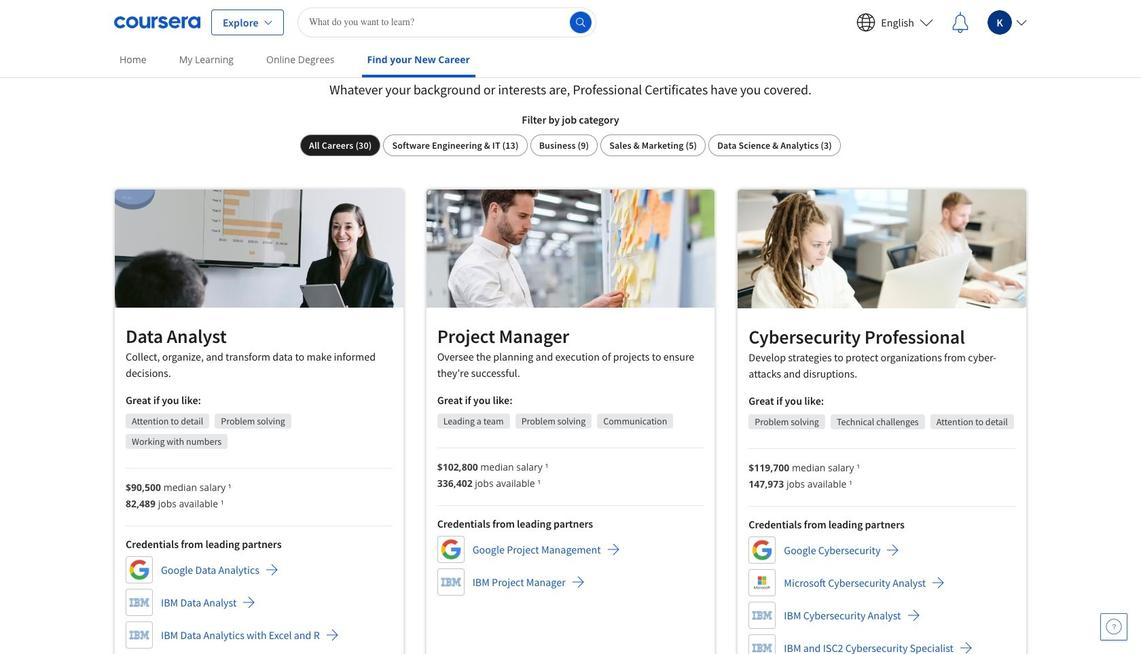 Task type: vqa. For each thing, say whether or not it's contained in the screenshot.
Cybersecurity Analyst image
yes



Task type: describe. For each thing, give the bounding box(es) containing it.
help center image
[[1106, 619, 1122, 635]]

project manager image
[[426, 190, 715, 308]]

data analyst image
[[115, 190, 403, 308]]



Task type: locate. For each thing, give the bounding box(es) containing it.
option group
[[300, 134, 841, 156]]

None search field
[[297, 7, 596, 37]]

What do you want to learn? text field
[[297, 7, 596, 37]]

coursera image
[[114, 11, 200, 33]]

None button
[[300, 134, 381, 156], [383, 134, 528, 156], [530, 134, 598, 156], [601, 134, 706, 156], [709, 134, 841, 156], [300, 134, 381, 156], [383, 134, 528, 156], [530, 134, 598, 156], [601, 134, 706, 156], [709, 134, 841, 156]]

cybersecurity analyst image
[[738, 190, 1026, 308]]



